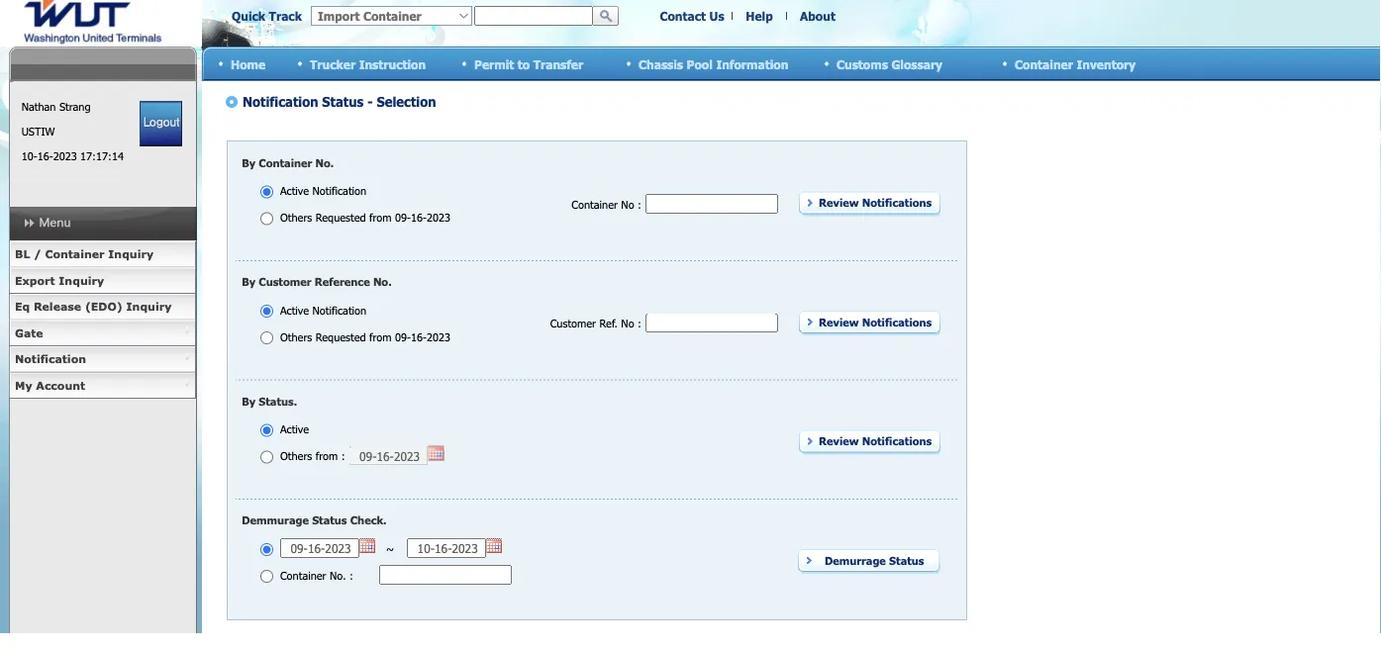 Task type: describe. For each thing, give the bounding box(es) containing it.
inquiry for (edo)
[[126, 300, 172, 313]]

glossary
[[891, 57, 943, 71]]

customs
[[837, 57, 888, 71]]

transfer
[[533, 57, 583, 71]]

release
[[34, 300, 81, 313]]

home
[[231, 57, 265, 71]]

quick track
[[232, 9, 302, 23]]

16-
[[37, 149, 53, 163]]

about
[[800, 9, 836, 23]]

inquiry for container
[[108, 248, 154, 261]]

export
[[15, 274, 55, 287]]

us
[[709, 9, 724, 23]]

contact
[[660, 9, 706, 23]]

quick
[[232, 9, 265, 23]]

chassis
[[639, 57, 683, 71]]

information
[[716, 57, 788, 71]]

1 vertical spatial container
[[45, 248, 105, 261]]

my account link
[[9, 373, 196, 399]]

gate
[[15, 326, 43, 340]]

bl / container inquiry link
[[9, 242, 196, 268]]

nathan
[[21, 100, 56, 113]]

container inventory
[[1015, 57, 1136, 71]]

permit
[[474, 57, 514, 71]]

about link
[[800, 9, 836, 23]]

gate link
[[9, 320, 196, 347]]

eq
[[15, 300, 30, 313]]

contact us
[[660, 9, 724, 23]]

permit to transfer
[[474, 57, 583, 71]]

pool
[[687, 57, 713, 71]]

bl / container inquiry
[[15, 248, 154, 261]]

instruction
[[359, 57, 426, 71]]

notification link
[[9, 347, 196, 373]]

trucker
[[310, 57, 356, 71]]



Task type: vqa. For each thing, say whether or not it's contained in the screenshot.
notification link
yes



Task type: locate. For each thing, give the bounding box(es) containing it.
strang
[[59, 100, 91, 113]]

container up export inquiry
[[45, 248, 105, 261]]

10-16-2023 17:17:14
[[21, 149, 124, 163]]

track
[[269, 9, 302, 23]]

chassis pool information
[[639, 57, 788, 71]]

contact us link
[[660, 9, 724, 23]]

10-
[[21, 149, 37, 163]]

container
[[1015, 57, 1073, 71], [45, 248, 105, 261]]

0 vertical spatial container
[[1015, 57, 1073, 71]]

customs glossary
[[837, 57, 943, 71]]

my
[[15, 379, 32, 392]]

export inquiry
[[15, 274, 104, 287]]

to
[[518, 57, 530, 71]]

(edo)
[[85, 300, 123, 313]]

inquiry down bl / container inquiry
[[59, 274, 104, 287]]

nathan strang
[[21, 100, 91, 113]]

trucker instruction
[[310, 57, 426, 71]]

eq release (edo) inquiry link
[[9, 294, 196, 320]]

inquiry up export inquiry link
[[108, 248, 154, 261]]

help link
[[746, 9, 773, 23]]

/
[[34, 248, 41, 261]]

ustiw
[[21, 125, 55, 138]]

2 vertical spatial inquiry
[[126, 300, 172, 313]]

bl
[[15, 248, 30, 261]]

container left inventory
[[1015, 57, 1073, 71]]

0 vertical spatial inquiry
[[108, 248, 154, 261]]

2023
[[53, 149, 77, 163]]

0 horizontal spatial container
[[45, 248, 105, 261]]

inquiry
[[108, 248, 154, 261], [59, 274, 104, 287], [126, 300, 172, 313]]

1 vertical spatial inquiry
[[59, 274, 104, 287]]

1 horizontal spatial container
[[1015, 57, 1073, 71]]

export inquiry link
[[9, 268, 196, 294]]

login image
[[140, 101, 182, 147]]

17:17:14
[[80, 149, 124, 163]]

my account
[[15, 379, 85, 392]]

account
[[36, 379, 85, 392]]

notification
[[15, 352, 86, 366]]

help
[[746, 9, 773, 23]]

eq release (edo) inquiry
[[15, 300, 172, 313]]

None text field
[[474, 6, 593, 26]]

inventory
[[1077, 57, 1136, 71]]

inquiry right (edo)
[[126, 300, 172, 313]]



